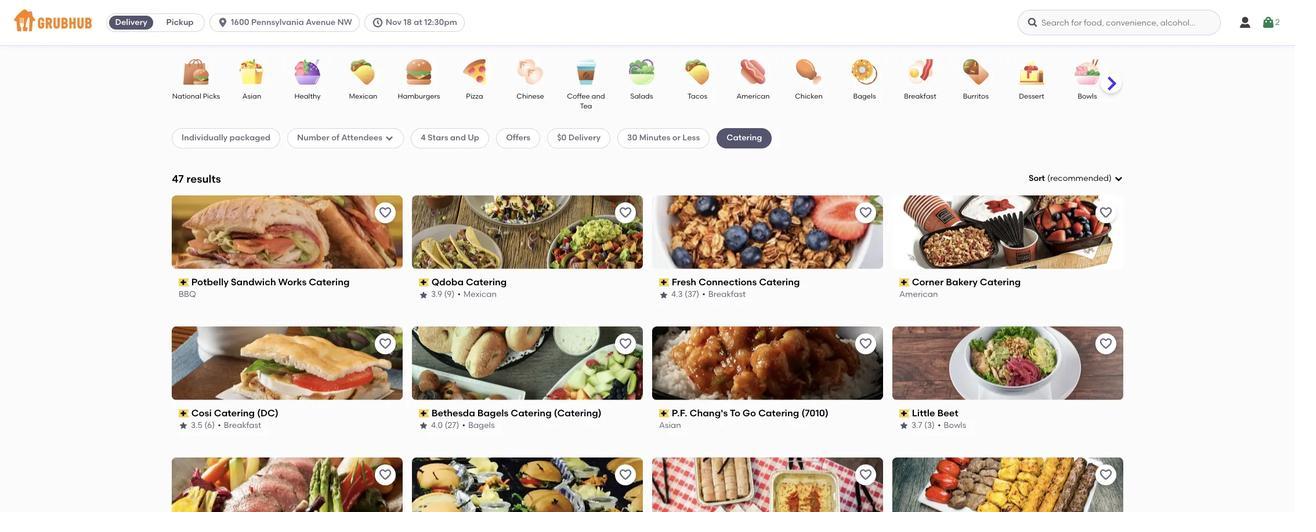 Task type: vqa. For each thing, say whether or not it's contained in the screenshot.
Little
yes



Task type: locate. For each thing, give the bounding box(es) containing it.
save this restaurant button for boulevard cafe  logo at the bottom left of the page
[[615, 465, 636, 486]]

1 horizontal spatial breakfast
[[709, 290, 746, 300]]

attendees
[[342, 133, 383, 143]]

bagels for • bagels
[[468, 421, 495, 431]]

sort
[[1029, 174, 1046, 183]]

1600 pennsylvania avenue nw
[[231, 17, 352, 27]]

go
[[743, 408, 756, 419]]

delivery left "pickup"
[[115, 17, 147, 27]]

• for bethesda
[[462, 421, 466, 431]]

1 horizontal spatial • breakfast
[[703, 290, 746, 300]]

subscription pass image
[[419, 279, 429, 287], [900, 279, 910, 287], [419, 410, 429, 418], [659, 410, 670, 418]]

chinese image
[[510, 59, 551, 85]]

subscription pass image left p.f.
[[659, 410, 670, 418]]

number
[[297, 133, 330, 143]]

potbelly sandwich works catering
[[191, 277, 350, 288]]

works
[[278, 277, 307, 288]]

national picks image
[[176, 59, 217, 85]]

subscription pass image left bethesda
[[419, 410, 429, 418]]

catering right works
[[309, 277, 350, 288]]

subscription pass image up bbq
[[179, 279, 189, 287]]

p.f. chang's to go catering (7010)
[[672, 408, 829, 419]]

• mexican
[[458, 290, 497, 300]]

nw
[[338, 17, 352, 27]]

connections
[[699, 277, 757, 288]]

0 horizontal spatial breakfast
[[224, 421, 261, 431]]

save this restaurant image for corner bakery catering
[[1100, 206, 1113, 220]]

subscription pass image inside fresh connections catering link
[[659, 279, 670, 287]]

1 horizontal spatial svg image
[[372, 17, 384, 28]]

star icon image left 4.3
[[659, 291, 669, 300]]

and up the tea
[[592, 92, 605, 100]]

catering up "• mexican"
[[466, 277, 507, 288]]

catering left (catering)
[[511, 408, 552, 419]]

subscription pass image inside corner bakery catering link
[[900, 279, 910, 287]]

2 horizontal spatial breakfast
[[905, 92, 937, 100]]

fresh
[[672, 277, 697, 288]]

healthy
[[295, 92, 321, 100]]

subscription pass image inside little beet link
[[900, 410, 910, 418]]

moby dick house of kabob logo image
[[893, 458, 1124, 513]]

bowls
[[1078, 92, 1098, 100], [944, 421, 967, 431]]

asian down p.f.
[[659, 421, 681, 431]]

bagels up "• bagels"
[[478, 408, 509, 419]]

2 vertical spatial breakfast
[[224, 421, 261, 431]]

breakfast down breakfast "image"
[[905, 92, 937, 100]]

$0
[[557, 133, 567, 143]]

tea
[[580, 102, 592, 111]]

save this restaurant button for the cosi catering (dc) logo
[[375, 334, 396, 355]]

svg image for 2
[[1262, 16, 1276, 30]]

• breakfast down the cosi catering (dc)
[[218, 421, 261, 431]]

• right (37) on the right bottom of the page
[[703, 290, 706, 300]]

1 vertical spatial american
[[900, 290, 938, 300]]

star icon image left 3.9
[[419, 291, 428, 300]]

subscription pass image left the fresh
[[659, 279, 670, 287]]

bagels down the bagels image
[[854, 92, 876, 100]]

italian image
[[1123, 59, 1164, 85]]

(catering)
[[554, 408, 602, 419]]

fresh connections catering logo image
[[653, 196, 884, 269]]

windows catering company logo image
[[172, 458, 403, 513]]

1 vertical spatial asian
[[659, 421, 681, 431]]

bagels image
[[845, 59, 885, 85]]

subscription pass image left cosi
[[179, 410, 189, 418]]

0 horizontal spatial mexican
[[349, 92, 378, 100]]

2 vertical spatial save this restaurant image
[[1100, 468, 1113, 482]]

svg image inside the 1600 pennsylvania avenue nw button
[[217, 17, 229, 28]]

Search for food, convenience, alcohol... search field
[[1018, 10, 1221, 35]]

svg image inside 2 button
[[1262, 16, 1276, 30]]

proceed
[[1032, 365, 1065, 375]]

1 horizontal spatial mexican
[[464, 290, 497, 300]]

hamburgers image
[[399, 59, 439, 85]]

mexican down qdoba catering
[[464, 290, 497, 300]]

american down american image
[[737, 92, 770, 100]]

0 vertical spatial bowls
[[1078, 92, 1098, 100]]

2 horizontal spatial save this restaurant image
[[1100, 468, 1113, 482]]

subscription pass image inside 'potbelly sandwich works catering' link
[[179, 279, 189, 287]]

qdoba catering link
[[419, 276, 636, 289]]

bowls down beet
[[944, 421, 967, 431]]

save this restaurant button for qdoba catering logo
[[615, 202, 636, 223]]

3.5
[[191, 421, 203, 431]]

0 vertical spatial breakfast
[[905, 92, 937, 100]]

packaged
[[230, 133, 271, 143]]

1 vertical spatial breakfast
[[709, 290, 746, 300]]

svg image for nov 18 at 12:30pm
[[372, 17, 384, 28]]

stars
[[428, 133, 448, 143]]

1 horizontal spatial save this restaurant image
[[619, 337, 633, 351]]

star icon image left 3.7
[[900, 422, 909, 431]]

0 horizontal spatial • breakfast
[[218, 421, 261, 431]]

and left up
[[450, 133, 466, 143]]

0 horizontal spatial svg image
[[217, 17, 229, 28]]

bagels for bethesda bagels catering (catering)
[[478, 408, 509, 419]]

svg image right )
[[1115, 174, 1124, 184]]

1 horizontal spatial delivery
[[569, 133, 601, 143]]

star icon image left 4.0
[[419, 422, 428, 431]]

0 vertical spatial save this restaurant image
[[379, 206, 392, 220]]

0 horizontal spatial delivery
[[115, 17, 147, 27]]

star icon image for qdoba
[[419, 291, 428, 300]]

asian down asian image
[[243, 92, 261, 100]]

(7010)
[[802, 408, 829, 419]]

save this restaurant image
[[379, 206, 392, 220], [619, 337, 633, 351], [1100, 468, 1113, 482]]

0 vertical spatial and
[[592, 92, 605, 100]]

subscription pass image for fresh connections catering
[[659, 279, 670, 287]]

individually packaged
[[182, 133, 271, 143]]

1 vertical spatial save this restaurant image
[[619, 337, 633, 351]]

subscription pass image left corner
[[900, 279, 910, 287]]

catering right 'go'
[[759, 408, 800, 419]]

cosi catering (dc) logo image
[[172, 327, 403, 400]]

and
[[592, 92, 605, 100], [450, 133, 466, 143]]

1 horizontal spatial asian
[[659, 421, 681, 431]]

delivery right '$0' at the top left of the page
[[569, 133, 601, 143]]

subscription pass image inside cosi catering (dc) link
[[179, 410, 189, 418]]

1600
[[231, 17, 249, 27]]

breakfast
[[905, 92, 937, 100], [709, 290, 746, 300], [224, 421, 261, 431]]

to
[[730, 408, 741, 419]]

or
[[673, 133, 681, 143]]

star icon image left 3.5 on the bottom left of the page
[[179, 422, 188, 431]]

0 horizontal spatial bowls
[[944, 421, 967, 431]]

bowls image
[[1068, 59, 1108, 85]]

pizza
[[466, 92, 483, 100]]

None field
[[1029, 173, 1124, 185]]

• right '(27)'
[[462, 421, 466, 431]]

subscription pass image left the little
[[900, 410, 910, 418]]

american
[[737, 92, 770, 100], [900, 290, 938, 300]]

star icon image
[[419, 291, 428, 300], [659, 291, 669, 300], [179, 422, 188, 431], [419, 422, 428, 431], [900, 422, 909, 431]]

2 vertical spatial bagels
[[468, 421, 495, 431]]

svg image inside the "nov 18 at 12:30pm" button
[[372, 17, 384, 28]]

delivery inside button
[[115, 17, 147, 27]]

bagels right '(27)'
[[468, 421, 495, 431]]

pickup
[[166, 17, 194, 27]]

chicken
[[795, 92, 823, 100]]

1 horizontal spatial and
[[592, 92, 605, 100]]

mexican down the mexican image
[[349, 92, 378, 100]]

american down corner
[[900, 290, 938, 300]]

• right (9)
[[458, 290, 461, 300]]

asian
[[243, 92, 261, 100], [659, 421, 681, 431]]

national
[[172, 92, 201, 100]]

breakfast down the cosi catering (dc)
[[224, 421, 261, 431]]

catering
[[727, 133, 762, 143], [309, 277, 350, 288], [466, 277, 507, 288], [759, 277, 800, 288], [980, 277, 1021, 288], [214, 408, 255, 419], [511, 408, 552, 419], [759, 408, 800, 419]]

subscription pass image inside qdoba catering "link"
[[419, 279, 429, 287]]

18
[[404, 17, 412, 27]]

• right (6)
[[218, 421, 221, 431]]

0 horizontal spatial american
[[737, 92, 770, 100]]

picks
[[203, 92, 220, 100]]

fresh connections catering
[[672, 277, 800, 288]]

offers
[[506, 133, 531, 143]]

0 horizontal spatial asian
[[243, 92, 261, 100]]

p.f.
[[672, 408, 688, 419]]

12:30pm
[[424, 17, 457, 27]]

1 vertical spatial bagels
[[478, 408, 509, 419]]

individually
[[182, 133, 228, 143]]

bbq
[[179, 290, 196, 300]]

subscription pass image
[[179, 279, 189, 287], [659, 279, 670, 287], [179, 410, 189, 418], [900, 410, 910, 418]]

subscription pass image inside bethesda bagels catering (catering) link
[[419, 410, 429, 418]]

burritos
[[964, 92, 989, 100]]

3.7
[[912, 421, 923, 431]]

4.0
[[431, 421, 443, 431]]

breakfast image
[[900, 59, 941, 85]]

nov 18 at 12:30pm button
[[364, 13, 470, 32]]

tacos image
[[677, 59, 718, 85]]

0 horizontal spatial save this restaurant image
[[379, 206, 392, 220]]

2 horizontal spatial svg image
[[1262, 16, 1276, 30]]

none field containing sort
[[1029, 173, 1124, 185]]

1 vertical spatial bowls
[[944, 421, 967, 431]]

1 vertical spatial • breakfast
[[218, 421, 261, 431]]

subscription pass image for little beet
[[900, 410, 910, 418]]

subscription pass image inside p.f. chang's to go catering (7010) link
[[659, 410, 670, 418]]

avenue
[[306, 17, 336, 27]]

fresh connections catering link
[[659, 276, 877, 289]]

bethesda bagels catering (catering)
[[432, 408, 602, 419]]

breakfast down connections
[[709, 290, 746, 300]]

• breakfast down connections
[[703, 290, 746, 300]]

svg image
[[1239, 16, 1253, 30], [1028, 17, 1039, 28], [385, 134, 394, 143], [1115, 174, 1124, 184]]

save this restaurant image for potbelly sandwich works catering
[[379, 206, 392, 220]]

0 vertical spatial asian
[[243, 92, 261, 100]]

bowls down the bowls image
[[1078, 92, 1098, 100]]

little beet logo image
[[893, 327, 1124, 400]]

1 vertical spatial and
[[450, 133, 466, 143]]

coffee
[[567, 92, 590, 100]]

save this restaurant button for p.f. chang's to go catering (7010) logo
[[856, 334, 877, 355]]

qdoba catering
[[432, 277, 507, 288]]

$0 delivery
[[557, 133, 601, 143]]

save this restaurant image
[[619, 206, 633, 220], [859, 206, 873, 220], [1100, 206, 1113, 220], [379, 337, 392, 351], [859, 337, 873, 351], [1100, 337, 1113, 351], [379, 468, 392, 482], [619, 468, 633, 482], [859, 468, 873, 482]]

• breakfast
[[703, 290, 746, 300], [218, 421, 261, 431]]

0 vertical spatial • breakfast
[[703, 290, 746, 300]]

0 vertical spatial delivery
[[115, 17, 147, 27]]

tacos
[[688, 92, 708, 100]]

boulevard cafe  logo image
[[412, 458, 643, 513]]

proceed to checkout
[[1032, 365, 1116, 375]]

corner bakery catering logo image
[[893, 196, 1124, 269]]

• right (3)
[[938, 421, 941, 431]]

main navigation navigation
[[0, 0, 1296, 45]]

coffee and tea image
[[566, 59, 607, 85]]

(
[[1048, 174, 1051, 183]]

up
[[468, 133, 480, 143]]

svg image
[[1262, 16, 1276, 30], [217, 17, 229, 28], [372, 17, 384, 28]]

(27)
[[445, 421, 459, 431]]

nov 18 at 12:30pm
[[386, 17, 457, 27]]

save this restaurant image for cosi catering (dc)
[[379, 337, 392, 351]]

delivery button
[[107, 13, 156, 32]]

american image
[[733, 59, 774, 85]]

• bowls
[[938, 421, 967, 431]]

subscription pass image left qdoba
[[419, 279, 429, 287]]

star icon image for little
[[900, 422, 909, 431]]

save this restaurant button for bethesda bagels catering (catering) logo
[[615, 334, 636, 355]]

•
[[458, 290, 461, 300], [703, 290, 706, 300], [218, 421, 221, 431], [462, 421, 466, 431], [938, 421, 941, 431]]

national picks
[[172, 92, 220, 100]]

save this restaurant image for qdoba catering
[[619, 206, 633, 220]]

bethesda bagels catering (catering) link
[[419, 407, 636, 420]]



Task type: describe. For each thing, give the bounding box(es) containing it.
dessert
[[1020, 92, 1045, 100]]

of
[[332, 133, 340, 143]]

save this restaurant button for maggiano's catering logo
[[856, 465, 877, 486]]

svg image for 1600 pennsylvania avenue nw
[[217, 17, 229, 28]]

svg image left 2 button
[[1239, 16, 1253, 30]]

chicken image
[[789, 59, 830, 85]]

to
[[1067, 365, 1075, 375]]

cosi catering (dc)
[[191, 408, 279, 419]]

catering down fresh connections catering logo
[[759, 277, 800, 288]]

0 vertical spatial bagels
[[854, 92, 876, 100]]

sort ( recommended )
[[1029, 174, 1112, 183]]

save this restaurant button for corner bakery catering logo
[[1096, 202, 1117, 223]]

at
[[414, 17, 422, 27]]

(37)
[[685, 290, 700, 300]]

burritos image
[[956, 59, 997, 85]]

save this restaurant image for p.f. chang's to go catering (7010)
[[859, 337, 873, 351]]

star icon image for bethesda
[[419, 422, 428, 431]]

little beet link
[[900, 407, 1117, 420]]

asian image
[[232, 59, 272, 85]]

• for cosi
[[218, 421, 221, 431]]

potbelly
[[191, 277, 229, 288]]

30 minutes or less
[[628, 133, 700, 143]]

svg image inside field
[[1115, 174, 1124, 184]]

checkout
[[1077, 365, 1116, 375]]

• breakfast for connections
[[703, 290, 746, 300]]

subscription pass image for p.f. chang's to go catering (7010)
[[659, 410, 670, 418]]

2 button
[[1262, 12, 1281, 33]]

subscription pass image for corner bakery catering
[[900, 279, 910, 287]]

(6)
[[205, 421, 215, 431]]

• for little
[[938, 421, 941, 431]]

subscription pass image for bethesda bagels catering (catering)
[[419, 410, 429, 418]]

subscription pass image for potbelly sandwich works catering
[[179, 279, 189, 287]]

svg image right attendees
[[385, 134, 394, 143]]

3.5 (6)
[[191, 421, 215, 431]]

catering right bakery
[[980, 277, 1021, 288]]

• bagels
[[462, 421, 495, 431]]

star icon image for fresh
[[659, 291, 669, 300]]

dessert image
[[1012, 59, 1052, 85]]

salads image
[[622, 59, 662, 85]]

breakfast for fresh connections catering
[[709, 290, 746, 300]]

1 horizontal spatial american
[[900, 290, 938, 300]]

save this restaurant button for the windows catering company logo
[[375, 465, 396, 486]]

• for fresh
[[703, 290, 706, 300]]

30
[[628, 133, 638, 143]]

catering right less
[[727, 133, 762, 143]]

pizza image
[[455, 59, 495, 85]]

1600 pennsylvania avenue nw button
[[210, 13, 364, 32]]

4.0 (27)
[[431, 421, 459, 431]]

cosi
[[191, 408, 212, 419]]

2
[[1276, 17, 1281, 27]]

little beet
[[912, 408, 959, 419]]

corner bakery catering link
[[900, 276, 1117, 289]]

0 vertical spatial american
[[737, 92, 770, 100]]

• for qdoba
[[458, 290, 461, 300]]

coffee and tea
[[567, 92, 605, 111]]

number of attendees
[[297, 133, 383, 143]]

save this restaurant button for potbelly sandwich works catering logo
[[375, 202, 396, 223]]

save this restaurant button for fresh connections catering logo
[[856, 202, 877, 223]]

4.3
[[672, 290, 683, 300]]

nov
[[386, 17, 402, 27]]

sandwich
[[231, 277, 276, 288]]

breakfast for cosi catering (dc)
[[224, 421, 261, 431]]

4
[[421, 133, 426, 143]]

p.f. chang's to go catering (7010) logo image
[[653, 327, 884, 400]]

(9)
[[444, 290, 455, 300]]

and inside coffee and tea
[[592, 92, 605, 100]]

pickup button
[[156, 13, 204, 32]]

minutes
[[640, 133, 671, 143]]

0 vertical spatial mexican
[[349, 92, 378, 100]]

corner bakery catering
[[912, 277, 1021, 288]]

hamburgers
[[398, 92, 440, 100]]

47
[[172, 172, 184, 186]]

1 vertical spatial mexican
[[464, 290, 497, 300]]

0 horizontal spatial and
[[450, 133, 466, 143]]

corner
[[912, 277, 944, 288]]

3.9 (9)
[[431, 290, 455, 300]]

• breakfast for catering
[[218, 421, 261, 431]]

(dc)
[[257, 408, 279, 419]]

mexican image
[[343, 59, 384, 85]]

bakery
[[946, 277, 978, 288]]

proceed to checkout button
[[996, 360, 1152, 381]]

bethesda
[[432, 408, 475, 419]]

potbelly sandwich works catering link
[[179, 276, 396, 289]]

3.9
[[431, 290, 442, 300]]

save this restaurant button for the little beet logo
[[1096, 334, 1117, 355]]

catering up (6)
[[214, 408, 255, 419]]

pennsylvania
[[251, 17, 304, 27]]

little
[[912, 408, 936, 419]]

svg image up dessert image
[[1028, 17, 1039, 28]]

qdoba catering logo image
[[412, 196, 643, 269]]

save this restaurant image for little beet
[[1100, 337, 1113, 351]]

cosi catering (dc) link
[[179, 407, 396, 420]]

catering inside "link"
[[466, 277, 507, 288]]

4 stars and up
[[421, 133, 480, 143]]

4.3 (37)
[[672, 290, 700, 300]]

1 vertical spatial delivery
[[569, 133, 601, 143]]

47 results
[[172, 172, 221, 186]]

potbelly sandwich works catering logo image
[[172, 196, 403, 269]]

chinese
[[517, 92, 544, 100]]

maggiano's catering logo image
[[653, 458, 884, 513]]

star icon image for cosi
[[179, 422, 188, 431]]

p.f. chang's to go catering (7010) link
[[659, 407, 877, 420]]

chang's
[[690, 408, 728, 419]]

qdoba
[[432, 277, 464, 288]]

1 horizontal spatial bowls
[[1078, 92, 1098, 100]]

salads
[[631, 92, 653, 100]]

less
[[683, 133, 700, 143]]

subscription pass image for qdoba catering
[[419, 279, 429, 287]]

)
[[1109, 174, 1112, 183]]

subscription pass image for cosi catering (dc)
[[179, 410, 189, 418]]

3.7 (3)
[[912, 421, 935, 431]]

save this restaurant image for bethesda bagels catering (catering)
[[619, 337, 633, 351]]

save this restaurant image for fresh connections catering
[[859, 206, 873, 220]]

(3)
[[925, 421, 935, 431]]

healthy image
[[287, 59, 328, 85]]

bethesda bagels catering (catering) logo image
[[412, 327, 643, 400]]

save this restaurant button for moby dick house of kabob logo
[[1096, 465, 1117, 486]]



